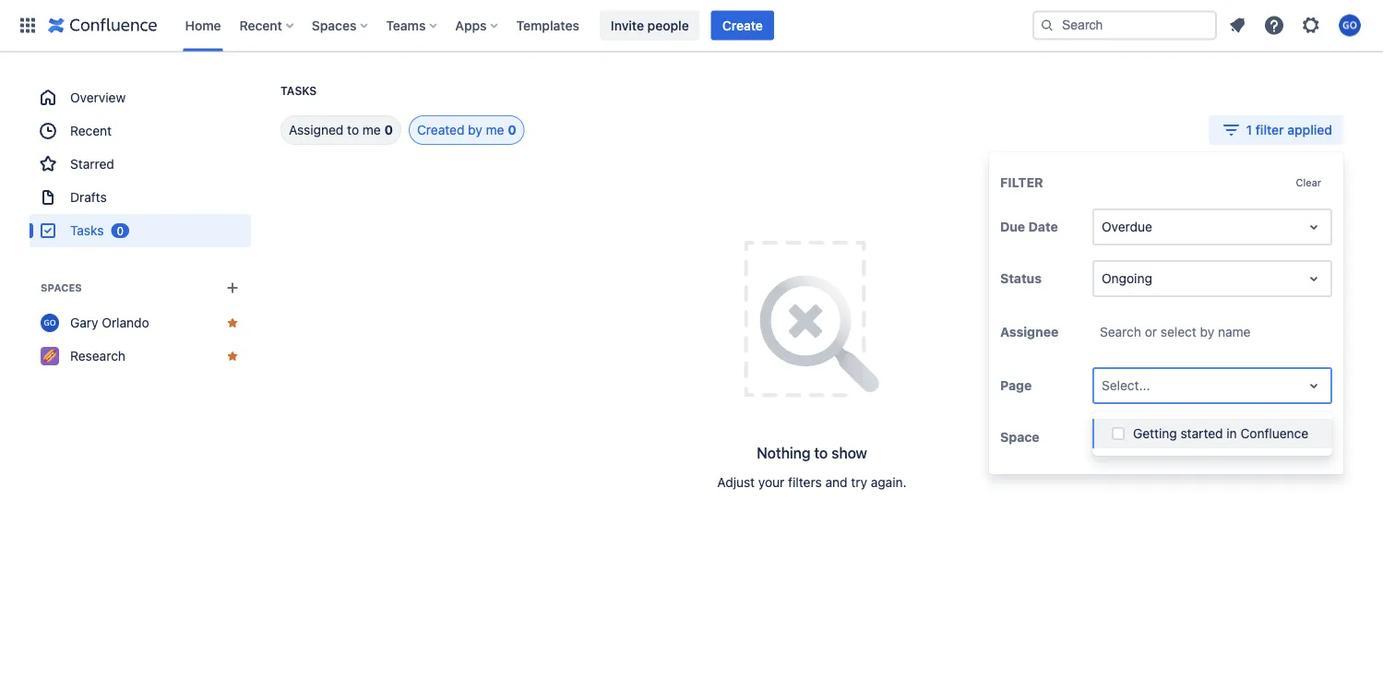 Task type: vqa. For each thing, say whether or not it's contained in the screenshot.


Task type: locate. For each thing, give the bounding box(es) containing it.
me right created
[[486, 122, 504, 138]]

Search field
[[1033, 11, 1218, 40]]

settings icon image
[[1301, 14, 1323, 36]]

0 vertical spatial select...
[[1102, 378, 1151, 393]]

1 horizontal spatial me
[[486, 122, 504, 138]]

1 horizontal spatial recent
[[240, 18, 282, 33]]

confluence image
[[48, 14, 157, 36], [48, 14, 157, 36]]

1 horizontal spatial 0
[[385, 122, 393, 138]]

name
[[1219, 325, 1251, 340]]

filter
[[1256, 122, 1285, 138]]

spaces right recent dropdown button
[[312, 18, 357, 33]]

2 me from the left
[[486, 122, 504, 138]]

1 horizontal spatial tasks
[[281, 84, 317, 97]]

select... down search
[[1102, 378, 1151, 393]]

1 me from the left
[[363, 122, 381, 138]]

0 horizontal spatial spaces
[[41, 282, 82, 294]]

open image for select...
[[1303, 427, 1326, 449]]

invite people
[[611, 18, 689, 33]]

1 vertical spatial unstar this space image
[[225, 349, 240, 364]]

0 vertical spatial spaces
[[312, 18, 357, 33]]

0 for assigned to me 0
[[385, 122, 393, 138]]

teams button
[[381, 11, 444, 40]]

1 vertical spatial to
[[815, 444, 828, 462]]

recent right home
[[240, 18, 282, 33]]

overview
[[70, 90, 126, 105]]

2 horizontal spatial 0
[[508, 122, 517, 138]]

1 horizontal spatial by
[[1201, 325, 1215, 340]]

unstar this space image inside research link
[[225, 349, 240, 364]]

created
[[417, 122, 465, 138]]

0 down drafts link
[[117, 224, 124, 237]]

0 vertical spatial by
[[468, 122, 483, 138]]

me
[[363, 122, 381, 138], [486, 122, 504, 138]]

by
[[468, 122, 483, 138], [1201, 325, 1215, 340]]

try
[[851, 475, 868, 490]]

to left show
[[815, 444, 828, 462]]

to for assigned
[[347, 122, 359, 138]]

0 vertical spatial open image
[[1303, 216, 1326, 238]]

notification icon image
[[1227, 14, 1249, 36]]

1 vertical spatial spaces
[[41, 282, 82, 294]]

page
[[1001, 378, 1032, 393]]

to right assigned
[[347, 122, 359, 138]]

1 open image from the top
[[1303, 216, 1326, 238]]

gary orlando
[[70, 315, 149, 330]]

your profile and preferences image
[[1339, 14, 1362, 36]]

1 vertical spatial tasks
[[70, 223, 104, 238]]

2 vertical spatial open image
[[1303, 427, 1326, 449]]

spaces up the "gary"
[[41, 282, 82, 294]]

getting started in confluence
[[1134, 426, 1309, 441]]

global element
[[11, 0, 1029, 51]]

1 horizontal spatial spaces
[[312, 18, 357, 33]]

create
[[723, 18, 763, 33]]

1 vertical spatial open image
[[1303, 268, 1326, 290]]

recent up starred
[[70, 123, 112, 138]]

nothing to show
[[757, 444, 868, 462]]

search or select by name
[[1100, 325, 1251, 340]]

open image
[[1303, 216, 1326, 238], [1303, 268, 1326, 290], [1303, 427, 1326, 449]]

0 for created by me 0
[[508, 122, 517, 138]]

due date
[[1001, 219, 1059, 235]]

apps
[[455, 18, 487, 33]]

starred link
[[30, 148, 251, 181]]

0 vertical spatial recent
[[240, 18, 282, 33]]

me right assigned
[[363, 122, 381, 138]]

1 unstar this space image from the top
[[225, 316, 240, 330]]

orlando
[[102, 315, 149, 330]]

templates
[[517, 18, 580, 33]]

0 horizontal spatial me
[[363, 122, 381, 138]]

templates link
[[511, 11, 585, 40]]

tasks up assigned
[[281, 84, 317, 97]]

unstar this space image
[[225, 316, 240, 330], [225, 349, 240, 364]]

assigned to me 0
[[289, 122, 393, 138]]

open image for overdue
[[1303, 216, 1326, 238]]

recent
[[240, 18, 282, 33], [70, 123, 112, 138]]

and
[[826, 475, 848, 490]]

0
[[385, 122, 393, 138], [508, 122, 517, 138], [117, 224, 124, 237]]

unstar this space image for research
[[225, 349, 240, 364]]

2 open image from the top
[[1303, 268, 1326, 290]]

0 vertical spatial to
[[347, 122, 359, 138]]

0 horizontal spatial by
[[468, 122, 483, 138]]

1 horizontal spatial to
[[815, 444, 828, 462]]

assignee
[[1001, 325, 1059, 340]]

by left 'name'
[[1201, 325, 1215, 340]]

overdue
[[1102, 219, 1153, 235]]

to inside tab list
[[347, 122, 359, 138]]

open image
[[1303, 375, 1326, 397]]

by right created
[[468, 122, 483, 138]]

1 vertical spatial select...
[[1102, 430, 1151, 445]]

0 horizontal spatial recent
[[70, 123, 112, 138]]

unstar this space image inside gary orlando link
[[225, 316, 240, 330]]

spaces
[[312, 18, 357, 33], [41, 282, 82, 294]]

to for nothing
[[815, 444, 828, 462]]

0 right created
[[508, 122, 517, 138]]

0 left created
[[385, 122, 393, 138]]

select...
[[1102, 378, 1151, 393], [1102, 430, 1151, 445]]

tab list
[[258, 115, 525, 145]]

2 unstar this space image from the top
[[225, 349, 240, 364]]

research
[[70, 348, 126, 364]]

3 open image from the top
[[1303, 427, 1326, 449]]

0 horizontal spatial to
[[347, 122, 359, 138]]

assigned
[[289, 122, 344, 138]]

gary
[[70, 315, 98, 330]]

tasks down drafts
[[70, 223, 104, 238]]

group
[[30, 81, 251, 247]]

group containing overview
[[30, 81, 251, 247]]

select... left started
[[1102, 430, 1151, 445]]

0 vertical spatial unstar this space image
[[225, 316, 240, 330]]

tasks
[[281, 84, 317, 97], [70, 223, 104, 238]]

apps button
[[450, 11, 505, 40]]

create link
[[711, 11, 774, 40]]

to
[[347, 122, 359, 138], [815, 444, 828, 462]]

banner
[[0, 0, 1384, 52]]



Task type: describe. For each thing, give the bounding box(es) containing it.
adjust
[[718, 475, 755, 490]]

search
[[1100, 325, 1142, 340]]

1 filter applied button
[[1210, 115, 1344, 145]]

clear
[[1297, 176, 1322, 188]]

me for by
[[486, 122, 504, 138]]

space
[[1001, 430, 1040, 445]]

created by me 0
[[417, 122, 517, 138]]

0 horizontal spatial 0
[[117, 224, 124, 237]]

started
[[1181, 426, 1224, 441]]

home
[[185, 18, 221, 33]]

open image for ongoing
[[1303, 268, 1326, 290]]

overview link
[[30, 81, 251, 114]]

1
[[1247, 122, 1253, 138]]

starred
[[70, 156, 114, 172]]

invite
[[611, 18, 644, 33]]

1 select... from the top
[[1102, 378, 1151, 393]]

status
[[1001, 271, 1042, 286]]

recent inside dropdown button
[[240, 18, 282, 33]]

your
[[759, 475, 785, 490]]

recent link
[[30, 114, 251, 148]]

select
[[1161, 325, 1197, 340]]

applied
[[1288, 122, 1333, 138]]

ongoing
[[1102, 271, 1153, 286]]

0 vertical spatial tasks
[[281, 84, 317, 97]]

due
[[1001, 219, 1026, 235]]

drafts
[[70, 190, 107, 205]]

filter
[[1001, 175, 1044, 190]]

gary orlando link
[[30, 306, 251, 340]]

unstar this space image for gary orlando
[[225, 316, 240, 330]]

clear button
[[1285, 171, 1333, 194]]

spaces button
[[306, 11, 375, 40]]

or
[[1145, 325, 1158, 340]]

me for to
[[363, 122, 381, 138]]

adjust your filters and try again.
[[718, 475, 907, 490]]

getting
[[1134, 426, 1178, 441]]

banner containing home
[[0, 0, 1384, 52]]

home link
[[180, 11, 227, 40]]

in
[[1227, 426, 1238, 441]]

confluence
[[1241, 426, 1309, 441]]

1 vertical spatial by
[[1201, 325, 1215, 340]]

tab list containing assigned to me
[[258, 115, 525, 145]]

search image
[[1040, 18, 1055, 33]]

nothing
[[757, 444, 811, 462]]

2 select... from the top
[[1102, 430, 1151, 445]]

1 vertical spatial recent
[[70, 123, 112, 138]]

research link
[[30, 340, 251, 373]]

create a space image
[[222, 277, 244, 299]]

filters
[[789, 475, 822, 490]]

1 filter applied
[[1247, 122, 1333, 138]]

help icon image
[[1264, 14, 1286, 36]]

drafts link
[[30, 181, 251, 214]]

teams
[[386, 18, 426, 33]]

people
[[648, 18, 689, 33]]

show
[[832, 444, 868, 462]]

appswitcher icon image
[[17, 14, 39, 36]]

invite people button
[[600, 11, 700, 40]]

recent button
[[234, 11, 301, 40]]

again.
[[871, 475, 907, 490]]

0 horizontal spatial tasks
[[70, 223, 104, 238]]

Search or select by name text field
[[1100, 323, 1104, 342]]

date
[[1029, 219, 1059, 235]]

spaces inside popup button
[[312, 18, 357, 33]]



